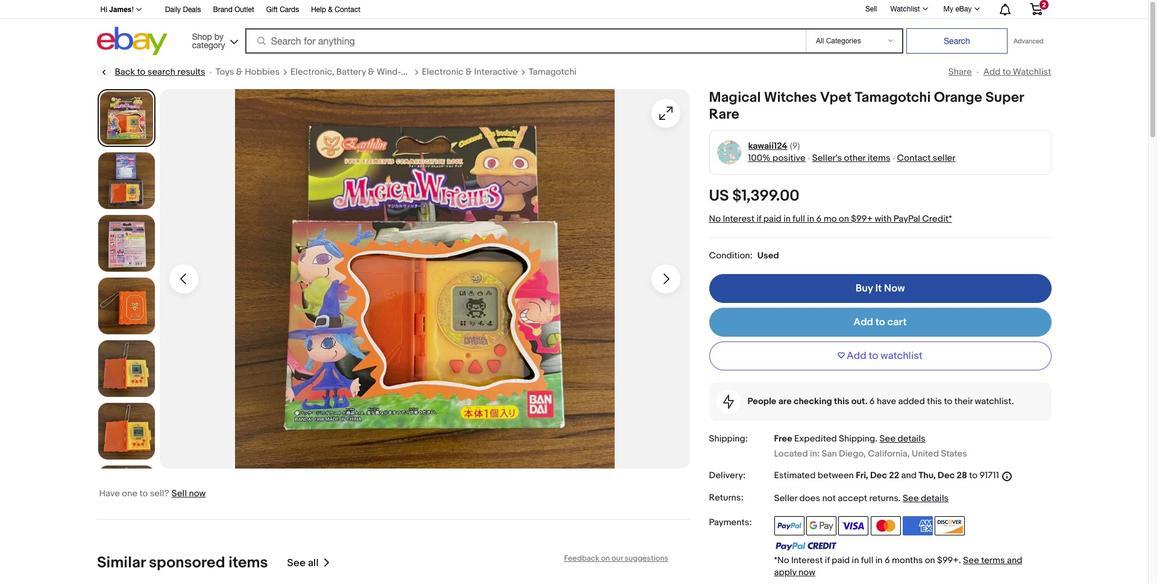 Task type: vqa. For each thing, say whether or not it's contained in the screenshot.
views
no



Task type: locate. For each thing, give the bounding box(es) containing it.
2 vertical spatial 6
[[885, 555, 891, 567]]

category
[[192, 40, 225, 50]]

1 vertical spatial tamagotchi
[[856, 89, 931, 106]]

see terms and apply now link
[[775, 555, 1023, 579]]

& left wind-
[[368, 66, 375, 78]]

wind-
[[377, 66, 401, 78]]

to right 28
[[970, 471, 978, 482]]

paypal credit image
[[775, 542, 837, 552]]

*no interest if paid in full in 6 months on $99+.
[[775, 555, 964, 567]]

electronic & interactive
[[422, 66, 518, 78]]

0 vertical spatial 6
[[817, 213, 822, 225]]

shop by category
[[192, 32, 225, 50]]

items right 'other'
[[868, 153, 891, 164]]

up
[[401, 66, 413, 78]]

details down "thu," at bottom
[[922, 493, 949, 505]]

0 vertical spatial add
[[984, 66, 1001, 78]]

shipping:
[[710, 434, 748, 445]]

watchlist down advanced
[[1014, 66, 1052, 78]]

0 horizontal spatial if
[[757, 213, 762, 225]]

it
[[876, 283, 882, 295]]

2 horizontal spatial 6
[[885, 555, 891, 567]]

add inside button
[[847, 350, 867, 362]]

no
[[710, 213, 721, 225]]

dec left 22
[[871, 471, 888, 482]]

now right "sell?"
[[189, 489, 206, 500]]

0 horizontal spatial on
[[601, 554, 610, 564]]

seller's
[[813, 153, 843, 164]]

paid down $1,399.00
[[764, 213, 782, 225]]

0 vertical spatial .
[[876, 434, 878, 445]]

located in: san diego, california, united states
[[775, 449, 968, 460]]

sell inside account navigation
[[866, 5, 878, 13]]

1 vertical spatial .
[[899, 493, 901, 505]]

tamagotchi down search for anything text box
[[529, 66, 577, 78]]

see details link down "thu," at bottom
[[903, 493, 949, 505]]

my ebay
[[944, 5, 973, 13]]

add up super at the right top of the page
[[984, 66, 1001, 78]]

1 horizontal spatial on
[[839, 213, 850, 225]]

0 horizontal spatial and
[[902, 471, 917, 482]]

contact seller link
[[898, 153, 956, 164]]

tamagotchi right vpet
[[856, 89, 931, 106]]

kawaii124
[[749, 141, 788, 152]]

have one to sell? sell now
[[99, 489, 206, 500]]

details
[[898, 434, 926, 445], [922, 493, 949, 505]]

0 vertical spatial contact
[[335, 5, 361, 14]]

see inside the see terms and apply now
[[964, 555, 980, 567]]

0 horizontal spatial this
[[835, 396, 850, 408]]

0 horizontal spatial watchlist
[[891, 5, 921, 13]]

6 left months
[[885, 555, 891, 567]]

paid
[[764, 213, 782, 225], [832, 555, 851, 567]]

add left cart
[[854, 317, 874, 329]]

no interest if paid in full in 6 mo on $99+ with paypal credit* link
[[710, 213, 953, 225]]

1 horizontal spatial paid
[[832, 555, 851, 567]]

this right added
[[928, 396, 943, 408]]

add to watchlist button
[[710, 342, 1052, 371]]

magical
[[710, 89, 761, 106]]

see details link
[[880, 434, 926, 445], [903, 493, 949, 505]]

gift cards
[[266, 5, 299, 14]]

this
[[835, 396, 850, 408], [928, 396, 943, 408]]

1 horizontal spatial this
[[928, 396, 943, 408]]

accept
[[838, 493, 868, 505]]

now
[[189, 489, 206, 500], [799, 567, 816, 579]]

& right the help
[[328, 5, 333, 14]]

1 vertical spatial contact
[[898, 153, 931, 164]]

items left see all text field
[[228, 554, 268, 573]]

sell right "sell?"
[[172, 489, 187, 500]]

watchlist.
[[976, 396, 1015, 408]]

one
[[122, 489, 138, 500]]

to inside add to watchlist button
[[869, 350, 879, 362]]

add for add to cart
[[854, 317, 874, 329]]

0 horizontal spatial now
[[189, 489, 206, 500]]

dec
[[871, 471, 888, 482], [938, 471, 955, 482]]

None submit
[[907, 28, 1008, 54]]

0 vertical spatial paid
[[764, 213, 782, 225]]

buy it now
[[856, 283, 906, 295]]

1 vertical spatial full
[[862, 555, 874, 567]]

now inside the see terms and apply now
[[799, 567, 816, 579]]

0 horizontal spatial paid
[[764, 213, 782, 225]]

0 vertical spatial full
[[793, 213, 806, 225]]

100% positive link
[[749, 153, 806, 164]]

to right one on the left bottom of page
[[140, 489, 148, 500]]

fri,
[[857, 471, 869, 482]]

my
[[944, 5, 954, 13]]

see terms and apply now
[[775, 555, 1023, 579]]

to inside add to cart link
[[876, 317, 886, 329]]

sell now link
[[172, 489, 206, 500]]

0 vertical spatial interest
[[723, 213, 755, 225]]

this left out.
[[835, 396, 850, 408]]

1 horizontal spatial watchlist
[[1014, 66, 1052, 78]]

0 vertical spatial details
[[898, 434, 926, 445]]

. up 'located in: san diego, california, united states'
[[876, 434, 878, 445]]

1 horizontal spatial and
[[1008, 555, 1023, 567]]

watchlist inside account navigation
[[891, 5, 921, 13]]

add to watchlist link
[[984, 66, 1052, 78]]

in
[[784, 213, 791, 225], [808, 213, 815, 225], [853, 555, 860, 567], [876, 555, 883, 567]]

on for no interest if paid in full in 6 mo on $99+ with paypal credit*
[[839, 213, 850, 225]]

1 horizontal spatial contact
[[898, 153, 931, 164]]

picture 4 of 10 image
[[98, 278, 155, 335]]

1 horizontal spatial now
[[799, 567, 816, 579]]

full down "visa" image
[[862, 555, 874, 567]]

contact inside account navigation
[[335, 5, 361, 14]]

see left terms
[[964, 555, 980, 567]]

0 vertical spatial and
[[902, 471, 917, 482]]

$99+
[[852, 213, 873, 225]]

paid down "visa" image
[[832, 555, 851, 567]]

0 vertical spatial items
[[868, 153, 891, 164]]

6 right out.
[[870, 396, 875, 408]]

see all
[[287, 558, 319, 570]]

seller
[[775, 493, 798, 505]]

1 vertical spatial 6
[[870, 396, 875, 408]]

0 horizontal spatial contact
[[335, 5, 361, 14]]

cards
[[280, 5, 299, 14]]

$99+.
[[938, 555, 962, 567]]

and right 22
[[902, 471, 917, 482]]

1 horizontal spatial 6
[[870, 396, 875, 408]]

0 horizontal spatial .
[[876, 434, 878, 445]]

interactive
[[475, 66, 518, 78]]

full for mo
[[793, 213, 806, 225]]

add for add to watchlist
[[984, 66, 1001, 78]]

watchlist right "sell" link
[[891, 5, 921, 13]]

now right the apply
[[799, 567, 816, 579]]

if down paypal credit image
[[826, 555, 830, 567]]

0 vertical spatial now
[[189, 489, 206, 500]]

1 vertical spatial watchlist
[[1014, 66, 1052, 78]]

if for *no
[[826, 555, 830, 567]]

& right "electronic"
[[466, 66, 473, 78]]

see
[[880, 434, 896, 445], [903, 493, 920, 505], [964, 555, 980, 567], [287, 558, 306, 570]]

1 horizontal spatial .
[[899, 493, 901, 505]]

have
[[99, 489, 120, 500]]

0 vertical spatial sell
[[866, 5, 878, 13]]

0 horizontal spatial full
[[793, 213, 806, 225]]

0 vertical spatial if
[[757, 213, 762, 225]]

0 vertical spatial watchlist
[[891, 5, 921, 13]]

and
[[902, 471, 917, 482], [1008, 555, 1023, 567]]

interest down paypal credit image
[[792, 555, 824, 567]]

1 vertical spatial now
[[799, 567, 816, 579]]

28
[[957, 471, 968, 482]]

2 horizontal spatial on
[[926, 555, 936, 567]]

0 horizontal spatial sell
[[172, 489, 187, 500]]

& for toys
[[236, 66, 243, 78]]

to left watchlist
[[869, 350, 879, 362]]

add down add to cart
[[847, 350, 867, 362]]

1 horizontal spatial tamagotchi
[[856, 89, 931, 106]]

see details link up california,
[[880, 434, 926, 445]]

feedback
[[564, 554, 600, 564]]

1 horizontal spatial full
[[862, 555, 874, 567]]

payments:
[[710, 517, 752, 529]]

0 horizontal spatial interest
[[723, 213, 755, 225]]

1 vertical spatial paid
[[832, 555, 851, 567]]

advanced
[[1014, 37, 1044, 45]]

0 horizontal spatial tamagotchi
[[529, 66, 577, 78]]

buy
[[856, 283, 874, 295]]

expedited
[[795, 434, 838, 445]]

contact
[[335, 5, 361, 14], [898, 153, 931, 164]]

in down $1,399.00
[[784, 213, 791, 225]]

if down us $1,399.00
[[757, 213, 762, 225]]

with details__icon image
[[723, 395, 734, 409]]

tamagotchi
[[529, 66, 577, 78], [856, 89, 931, 106]]

to left cart
[[876, 317, 886, 329]]

back
[[115, 66, 135, 78]]

if
[[757, 213, 762, 225], [826, 555, 830, 567]]

to left their
[[945, 396, 953, 408]]

1 vertical spatial items
[[228, 554, 268, 573]]

contact right the help
[[335, 5, 361, 14]]

1 this from the left
[[835, 396, 850, 408]]

6 left mo
[[817, 213, 822, 225]]

american express image
[[903, 517, 934, 536]]

1 vertical spatial add
[[854, 317, 874, 329]]

to right back
[[137, 66, 146, 78]]

suggestions
[[625, 554, 669, 564]]

details up "united"
[[898, 434, 926, 445]]

master card image
[[871, 517, 901, 536]]

help & contact link
[[311, 4, 361, 17]]

daily deals link
[[165, 4, 201, 17]]

& right toys
[[236, 66, 243, 78]]

1 vertical spatial and
[[1008, 555, 1023, 567]]

cart
[[888, 317, 908, 329]]

. down 22
[[899, 493, 901, 505]]

contact left seller
[[898, 153, 931, 164]]

6 for mo
[[817, 213, 822, 225]]

tamagotchi inside magical witches vpet tamagotchi orange super rare
[[856, 89, 931, 106]]

1 vertical spatial interest
[[792, 555, 824, 567]]

on left $99+.
[[926, 555, 936, 567]]

sell left watchlist link
[[866, 5, 878, 13]]

full left mo
[[793, 213, 806, 225]]

1 horizontal spatial interest
[[792, 555, 824, 567]]

Search for anything text field
[[247, 30, 804, 52]]

1 horizontal spatial items
[[868, 153, 891, 164]]

dec left 28
[[938, 471, 955, 482]]

months
[[893, 555, 924, 567]]

help
[[311, 5, 326, 14]]

1 vertical spatial if
[[826, 555, 830, 567]]

1 horizontal spatial dec
[[938, 471, 955, 482]]

apply
[[775, 567, 797, 579]]

1 vertical spatial sell
[[172, 489, 187, 500]]

on for *no interest if paid in full in 6 months on $99+.
[[926, 555, 936, 567]]

1 horizontal spatial sell
[[866, 5, 878, 13]]

0 horizontal spatial items
[[228, 554, 268, 573]]

2 vertical spatial add
[[847, 350, 867, 362]]

0 horizontal spatial 6
[[817, 213, 822, 225]]

seller does not accept returns . see details
[[775, 493, 949, 505]]

no interest if paid in full in 6 mo on $99+ with paypal credit*
[[710, 213, 953, 225]]

interest right no
[[723, 213, 755, 225]]

paypal
[[894, 213, 921, 225]]

us $1,399.00
[[710, 187, 800, 206]]

& inside account navigation
[[328, 5, 333, 14]]

in left mo
[[808, 213, 815, 225]]

0 horizontal spatial dec
[[871, 471, 888, 482]]

on left our
[[601, 554, 610, 564]]

on right mo
[[839, 213, 850, 225]]

picture 3 of 10 image
[[98, 215, 155, 272]]

toys
[[216, 66, 234, 78]]

in left months
[[876, 555, 883, 567]]

1 horizontal spatial if
[[826, 555, 830, 567]]

100% positive
[[749, 153, 806, 164]]

checking
[[794, 396, 833, 408]]

and right terms
[[1008, 555, 1023, 567]]



Task type: describe. For each thing, give the bounding box(es) containing it.
diego,
[[840, 449, 867, 460]]

seller's other items link
[[813, 153, 891, 164]]

none submit inside shop by category banner
[[907, 28, 1008, 54]]

now
[[885, 283, 906, 295]]

interest for *no
[[792, 555, 824, 567]]

& for electronic
[[466, 66, 473, 78]]

add to cart
[[854, 317, 908, 329]]

condition: used
[[710, 250, 780, 262]]

people
[[748, 396, 777, 408]]

toys & hobbies
[[216, 66, 280, 78]]

daily
[[165, 5, 181, 14]]

free
[[775, 434, 793, 445]]

visa image
[[839, 517, 869, 536]]

see left all
[[287, 558, 306, 570]]

electronic, battery & wind-up link
[[291, 66, 413, 78]]

picture 1 of 10 image
[[99, 90, 154, 146]]

1 dec from the left
[[871, 471, 888, 482]]

toys & hobbies link
[[216, 66, 280, 78]]

orange
[[935, 89, 983, 106]]

back to search results
[[115, 66, 205, 78]]

add to watchlist
[[847, 350, 923, 362]]

electronic
[[422, 66, 464, 78]]

kawaii124 image
[[717, 140, 742, 165]]

0 vertical spatial see details link
[[880, 434, 926, 445]]

thu,
[[919, 471, 936, 482]]

6 for months
[[885, 555, 891, 567]]

& for help
[[328, 5, 333, 14]]

91711
[[980, 471, 1000, 482]]

picture 2 of 10 image
[[98, 153, 155, 209]]

gift cards link
[[266, 4, 299, 17]]

add for add to watchlist
[[847, 350, 867, 362]]

shipping
[[840, 434, 876, 445]]

united
[[912, 449, 940, 460]]

seller's other items
[[813, 153, 891, 164]]

2 this from the left
[[928, 396, 943, 408]]

ebay
[[956, 5, 973, 13]]

us
[[710, 187, 730, 206]]

0 vertical spatial tamagotchi
[[529, 66, 577, 78]]

!
[[132, 5, 134, 14]]

between
[[818, 471, 855, 482]]

add to watchlist
[[984, 66, 1052, 78]]

witches
[[765, 89, 818, 106]]

seller
[[933, 153, 956, 164]]

share
[[949, 66, 973, 78]]

share button
[[949, 66, 973, 78]]

positive
[[773, 153, 806, 164]]

see right returns
[[903, 493, 920, 505]]

see up california,
[[880, 434, 896, 445]]

items for similar sponsored items
[[228, 554, 268, 573]]

sell link
[[861, 5, 883, 13]]

1 vertical spatial see details link
[[903, 493, 949, 505]]

by
[[215, 32, 224, 41]]

san
[[822, 449, 838, 460]]

located
[[775, 449, 809, 460]]

and inside the see terms and apply now
[[1008, 555, 1023, 567]]

in down "visa" image
[[853, 555, 860, 567]]

feedback on our suggestions link
[[564, 554, 669, 564]]

not
[[823, 493, 836, 505]]

100%
[[749, 153, 771, 164]]

with
[[875, 213, 892, 225]]

brand
[[213, 5, 233, 14]]

google pay image
[[807, 517, 837, 536]]

added
[[899, 396, 926, 408]]

returns:
[[710, 492, 744, 504]]

out.
[[852, 396, 868, 408]]

paypal image
[[775, 517, 805, 536]]

picture 5 of 10 image
[[98, 341, 155, 397]]

have
[[878, 396, 897, 408]]

full for months
[[862, 555, 874, 567]]

paid for months
[[832, 555, 851, 567]]

buy it now link
[[710, 274, 1052, 303]]

magical witches vpet tamagotchi orange super rare - picture 1 of 10 image
[[160, 89, 690, 469]]

back to search results link
[[97, 65, 205, 80]]

delivery:
[[710, 471, 746, 482]]

our
[[612, 554, 623, 564]]

are
[[779, 396, 792, 408]]

california,
[[869, 449, 910, 460]]

if for no
[[757, 213, 762, 225]]

shop by category banner
[[94, 0, 1052, 59]]

22
[[890, 471, 900, 482]]

similar sponsored items
[[97, 554, 268, 573]]

my ebay link
[[938, 2, 986, 16]]

sell?
[[150, 489, 169, 500]]

brand outlet link
[[213, 4, 254, 17]]

daily deals
[[165, 5, 201, 14]]

1 vertical spatial details
[[922, 493, 949, 505]]

watchlist
[[881, 350, 923, 362]]

all
[[308, 558, 319, 570]]

2 dec from the left
[[938, 471, 955, 482]]

2
[[1043, 1, 1047, 8]]

interest for no
[[723, 213, 755, 225]]

picture 6 of 10 image
[[98, 403, 155, 460]]

discover image
[[936, 517, 966, 536]]

paid for mo
[[764, 213, 782, 225]]

brand outlet
[[213, 5, 254, 14]]

to inside back to search results link
[[137, 66, 146, 78]]

rare
[[710, 106, 740, 123]]

estimated between fri, dec 22 and thu, dec 28 to 91711
[[775, 471, 1000, 482]]

other
[[845, 153, 866, 164]]

to up super at the right top of the page
[[1003, 66, 1012, 78]]

electronic & interactive link
[[422, 66, 518, 78]]

expedited shipping . see details
[[795, 434, 926, 445]]

account navigation
[[94, 0, 1052, 19]]

returns
[[870, 493, 899, 505]]

people are checking this out. 6 have added this to their watchlist.
[[748, 396, 1015, 408]]

feedback on our suggestions
[[564, 554, 669, 564]]

items for seller's other items
[[868, 153, 891, 164]]

watchlist link
[[884, 2, 934, 16]]

See all text field
[[287, 558, 319, 570]]

electronic,
[[291, 66, 335, 78]]

sponsored
[[149, 554, 225, 573]]

outlet
[[235, 5, 254, 14]]

search
[[148, 66, 176, 78]]

advanced link
[[1008, 29, 1050, 53]]

add to cart link
[[710, 308, 1052, 337]]



